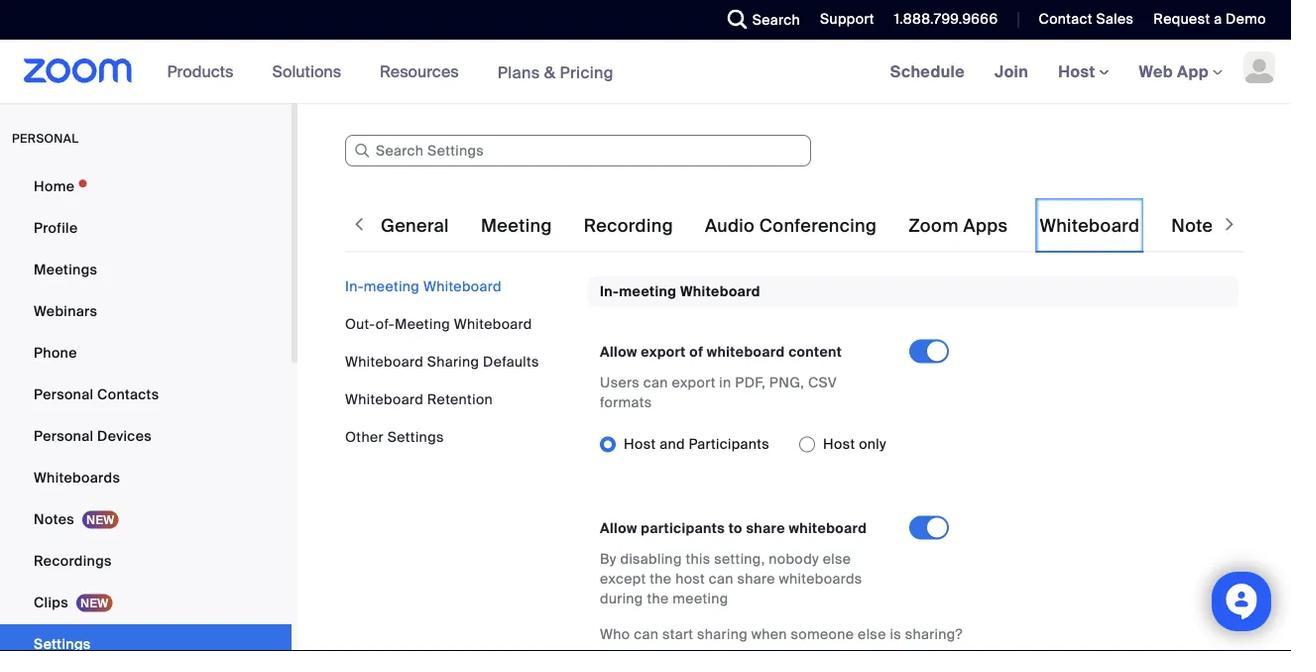 Task type: locate. For each thing, give the bounding box(es) containing it.
search
[[753, 10, 801, 29]]

audio conferencing
[[705, 215, 877, 238]]

support link
[[806, 0, 880, 40], [821, 10, 875, 28]]

1 vertical spatial notes
[[34, 511, 74, 529]]

resources
[[380, 61, 459, 82]]

host for host only
[[824, 436, 856, 454]]

host
[[1059, 61, 1100, 82], [624, 436, 656, 454], [824, 436, 856, 454]]

2 horizontal spatial host
[[1059, 61, 1100, 82]]

host inside meetings navigation
[[1059, 61, 1100, 82]]

meeting down search settings text box on the top of page
[[481, 215, 552, 238]]

2 allow from the top
[[600, 520, 638, 538]]

0 horizontal spatial in-
[[345, 277, 364, 296]]

this
[[686, 551, 711, 569]]

other
[[345, 428, 384, 447]]

1 personal from the top
[[34, 385, 94, 404]]

banner containing products
[[0, 40, 1292, 105]]

1 horizontal spatial in-meeting whiteboard
[[600, 283, 761, 301]]

0 horizontal spatial meeting
[[395, 315, 450, 333]]

recording
[[584, 215, 674, 238]]

can down setting,
[[709, 570, 734, 589]]

0 vertical spatial the
[[650, 570, 672, 589]]

else up whiteboards
[[823, 551, 852, 569]]

1 allow from the top
[[600, 343, 638, 362]]

0 vertical spatial export
[[641, 343, 686, 362]]

1 vertical spatial personal
[[34, 427, 94, 446]]

conferencing
[[760, 215, 877, 238]]

2 personal from the top
[[34, 427, 94, 446]]

demo
[[1227, 10, 1267, 28]]

join
[[995, 61, 1029, 82]]

else inside by disabling this setting, nobody else except the host can share whiteboards during the meeting
[[823, 551, 852, 569]]

request a demo link
[[1139, 0, 1292, 40], [1154, 10, 1267, 28]]

solutions
[[272, 61, 341, 82]]

whiteboard up nobody
[[789, 520, 868, 538]]

in-meeting whiteboard inside menu bar
[[345, 277, 502, 296]]

1 horizontal spatial else
[[858, 626, 887, 644]]

allow participants to share whiteboard
[[600, 520, 868, 538]]

contacts
[[97, 385, 159, 404]]

in-meeting whiteboard up out-of-meeting whiteboard
[[345, 277, 502, 296]]

host and participants
[[624, 436, 770, 454]]

1 vertical spatial else
[[858, 626, 887, 644]]

notes inside tabs of my account settings page tab list
[[1172, 215, 1224, 238]]

can up formats
[[644, 374, 669, 392]]

meeting inside tabs of my account settings page tab list
[[481, 215, 552, 238]]

allow export of whiteboard content
[[600, 343, 843, 362]]

whiteboard inside tabs of my account settings page tab list
[[1040, 215, 1140, 238]]

allow for allow export of whiteboard content
[[600, 343, 638, 362]]

0 horizontal spatial else
[[823, 551, 852, 569]]

export down "of"
[[672, 374, 716, 392]]

notes inside personal menu menu
[[34, 511, 74, 529]]

out-of-meeting whiteboard
[[345, 315, 533, 333]]

plans
[[498, 62, 540, 83]]

contact sales link
[[1024, 0, 1139, 40], [1039, 10, 1134, 28]]

personal up whiteboards
[[34, 427, 94, 446]]

in- down recording
[[600, 283, 619, 301]]

meeting down host
[[673, 590, 729, 609]]

1 vertical spatial export
[[672, 374, 716, 392]]

personal
[[34, 385, 94, 404], [34, 427, 94, 446]]

personal devices
[[34, 427, 152, 446]]

schedule
[[891, 61, 966, 82]]

in- inside menu bar
[[345, 277, 364, 296]]

0 vertical spatial else
[[823, 551, 852, 569]]

in- up out-
[[345, 277, 364, 296]]

general
[[381, 215, 449, 238]]

host
[[676, 570, 706, 589]]

whiteboard
[[1040, 215, 1140, 238], [424, 277, 502, 296], [681, 283, 761, 301], [454, 315, 533, 333], [345, 353, 424, 371], [345, 390, 424, 409]]

0 horizontal spatial whiteboard
[[707, 343, 785, 362]]

settings
[[388, 428, 444, 447]]

csv
[[809, 374, 838, 392]]

1.888.799.9666 button
[[880, 0, 1004, 40], [895, 10, 999, 28]]

0 vertical spatial notes
[[1172, 215, 1224, 238]]

host left only
[[824, 436, 856, 454]]

0 horizontal spatial notes
[[34, 511, 74, 529]]

2 vertical spatial can
[[634, 626, 659, 644]]

in-meeting whiteboard up "of"
[[600, 283, 761, 301]]

option group containing host and participants
[[600, 429, 910, 461]]

web
[[1140, 61, 1174, 82]]

meeting
[[364, 277, 420, 296], [619, 283, 677, 301], [673, 590, 729, 609]]

1 horizontal spatial notes
[[1172, 215, 1224, 238]]

0 horizontal spatial host
[[624, 436, 656, 454]]

when
[[752, 626, 788, 644]]

personal contacts link
[[0, 375, 292, 415]]

whiteboard up pdf,
[[707, 343, 785, 362]]

other settings link
[[345, 428, 444, 447]]

scroll left image
[[349, 214, 369, 234]]

share right to
[[747, 520, 786, 538]]

in-meeting whiteboard link
[[345, 277, 502, 296]]

whiteboards link
[[0, 458, 292, 498]]

1 horizontal spatial whiteboard
[[789, 520, 868, 538]]

1 horizontal spatial host
[[824, 436, 856, 454]]

whiteboard sharing defaults link
[[345, 353, 540, 371]]

app
[[1178, 61, 1210, 82]]

option group
[[600, 429, 910, 461]]

can
[[644, 374, 669, 392], [709, 570, 734, 589], [634, 626, 659, 644]]

else
[[823, 551, 852, 569], [858, 626, 887, 644]]

1 vertical spatial can
[[709, 570, 734, 589]]

0 vertical spatial can
[[644, 374, 669, 392]]

0 vertical spatial allow
[[600, 343, 638, 362]]

can inside users can export in pdf, png, csv formats
[[644, 374, 669, 392]]

plans & pricing link
[[498, 62, 614, 83], [498, 62, 614, 83]]

1 vertical spatial share
[[738, 570, 776, 589]]

share
[[747, 520, 786, 538], [738, 570, 776, 589]]

request
[[1154, 10, 1211, 28]]

allow
[[600, 343, 638, 362], [600, 520, 638, 538]]

host only
[[824, 436, 887, 454]]

else left is
[[858, 626, 887, 644]]

0 vertical spatial meeting
[[481, 215, 552, 238]]

personal down phone
[[34, 385, 94, 404]]

0 horizontal spatial in-meeting whiteboard
[[345, 277, 502, 296]]

whiteboards
[[34, 469, 120, 487]]

1 horizontal spatial meeting
[[481, 215, 552, 238]]

0 vertical spatial personal
[[34, 385, 94, 404]]

sharing?
[[906, 626, 963, 644]]

defaults
[[483, 353, 540, 371]]

disabling
[[621, 551, 682, 569]]

the right during
[[647, 590, 669, 609]]

meeting up of-
[[364, 277, 420, 296]]

can right who
[[634, 626, 659, 644]]

share down setting,
[[738, 570, 776, 589]]

meeting down in-meeting whiteboard link
[[395, 315, 450, 333]]

menu bar containing in-meeting whiteboard
[[345, 277, 574, 448]]

pricing
[[560, 62, 614, 83]]

allow up users
[[600, 343, 638, 362]]

1 horizontal spatial in-
[[600, 283, 619, 301]]

users
[[600, 374, 640, 392]]

1 vertical spatial allow
[[600, 520, 638, 538]]

allow up by
[[600, 520, 638, 538]]

meetings
[[34, 260, 98, 279]]

participants
[[689, 436, 770, 454]]

banner
[[0, 40, 1292, 105]]

host left and
[[624, 436, 656, 454]]

notes
[[1172, 215, 1224, 238], [34, 511, 74, 529]]

host button
[[1059, 61, 1110, 82]]

export left "of"
[[641, 343, 686, 362]]

out-of-meeting whiteboard link
[[345, 315, 533, 333]]

out-
[[345, 315, 376, 333]]

1 vertical spatial the
[[647, 590, 669, 609]]

menu bar
[[345, 277, 574, 448]]

&
[[544, 62, 556, 83]]

1 vertical spatial meeting
[[395, 315, 450, 333]]

personal devices link
[[0, 417, 292, 456]]

host down contact sales
[[1059, 61, 1100, 82]]

the down the disabling
[[650, 570, 672, 589]]

devices
[[97, 427, 152, 446]]

the
[[650, 570, 672, 589], [647, 590, 669, 609]]



Task type: describe. For each thing, give the bounding box(es) containing it.
request a demo
[[1154, 10, 1267, 28]]

Search Settings text field
[[345, 135, 812, 167]]

whiteboard retention
[[345, 390, 493, 409]]

in-meeting whiteboard inside in-meeting whiteboard element
[[600, 283, 761, 301]]

is
[[890, 626, 902, 644]]

who
[[600, 626, 631, 644]]

zoom
[[909, 215, 959, 238]]

personal for personal devices
[[34, 427, 94, 446]]

host for host
[[1059, 61, 1100, 82]]

during
[[600, 590, 644, 609]]

join link
[[980, 40, 1044, 103]]

zoom logo image
[[24, 59, 133, 83]]

setting,
[[715, 551, 766, 569]]

except
[[600, 570, 646, 589]]

other settings
[[345, 428, 444, 447]]

products
[[167, 61, 234, 82]]

1.888.799.9666
[[895, 10, 999, 28]]

host for host and participants
[[624, 436, 656, 454]]

whiteboards
[[780, 570, 863, 589]]

option group inside in-meeting whiteboard element
[[600, 429, 910, 461]]

schedule link
[[876, 40, 980, 103]]

can for export
[[644, 374, 669, 392]]

by
[[600, 551, 617, 569]]

personal menu menu
[[0, 167, 292, 652]]

who can start sharing when someone else is sharing?
[[600, 626, 963, 644]]

scroll right image
[[1220, 214, 1240, 234]]

resources button
[[380, 40, 468, 103]]

support
[[821, 10, 875, 28]]

solutions button
[[272, 40, 350, 103]]

share inside by disabling this setting, nobody else except the host can share whiteboards during the meeting
[[738, 570, 776, 589]]

allow for allow participants to share whiteboard
[[600, 520, 638, 538]]

to
[[729, 520, 743, 538]]

clips
[[34, 594, 68, 612]]

tabs of my account settings page tab list
[[377, 198, 1292, 254]]

by disabling this setting, nobody else except the host can share whiteboards during the meeting
[[600, 551, 863, 609]]

sharing
[[427, 353, 480, 371]]

web app
[[1140, 61, 1210, 82]]

notes link
[[0, 500, 292, 540]]

web app button
[[1140, 61, 1223, 82]]

phone link
[[0, 333, 292, 373]]

personal
[[12, 131, 79, 146]]

personal contacts
[[34, 385, 159, 404]]

sales
[[1097, 10, 1134, 28]]

participants
[[641, 520, 725, 538]]

meeting down recording
[[619, 283, 677, 301]]

search button
[[713, 0, 806, 40]]

of-
[[376, 315, 395, 333]]

home
[[34, 177, 75, 195]]

personal for personal contacts
[[34, 385, 94, 404]]

apps
[[964, 215, 1009, 238]]

recordings
[[34, 552, 112, 571]]

profile picture image
[[1244, 52, 1276, 83]]

1 vertical spatial whiteboard
[[789, 520, 868, 538]]

in
[[720, 374, 732, 392]]

meeting inside menu bar
[[364, 277, 420, 296]]

0 vertical spatial share
[[747, 520, 786, 538]]

whiteboard retention link
[[345, 390, 493, 409]]

profile link
[[0, 208, 292, 248]]

export inside users can export in pdf, png, csv formats
[[672, 374, 716, 392]]

product information navigation
[[152, 40, 629, 105]]

retention
[[427, 390, 493, 409]]

a
[[1215, 10, 1223, 28]]

someone
[[791, 626, 855, 644]]

webinars link
[[0, 292, 292, 331]]

audio
[[705, 215, 755, 238]]

recordings link
[[0, 542, 292, 581]]

pdf,
[[736, 374, 766, 392]]

of
[[690, 343, 704, 362]]

whiteboard sharing defaults
[[345, 353, 540, 371]]

content
[[789, 343, 843, 362]]

nobody
[[769, 551, 820, 569]]

can inside by disabling this setting, nobody else except the host can share whiteboards during the meeting
[[709, 570, 734, 589]]

can for start
[[634, 626, 659, 644]]

users can export in pdf, png, csv formats
[[600, 374, 838, 412]]

clips link
[[0, 583, 292, 623]]

contact
[[1039, 10, 1093, 28]]

meeting inside by disabling this setting, nobody else except the host can share whiteboards during the meeting
[[673, 590, 729, 609]]

meetings link
[[0, 250, 292, 290]]

contact sales
[[1039, 10, 1134, 28]]

start
[[663, 626, 694, 644]]

zoom apps
[[909, 215, 1009, 238]]

only
[[859, 436, 887, 454]]

png,
[[770, 374, 805, 392]]

0 vertical spatial whiteboard
[[707, 343, 785, 362]]

in-meeting whiteboard element
[[588, 277, 1239, 652]]

home link
[[0, 167, 292, 206]]

profile
[[34, 219, 78, 237]]

sharing
[[698, 626, 748, 644]]

and
[[660, 436, 685, 454]]

meetings navigation
[[876, 40, 1292, 105]]

webinars
[[34, 302, 97, 321]]



Task type: vqa. For each thing, say whether or not it's contained in the screenshot.
menu bar
yes



